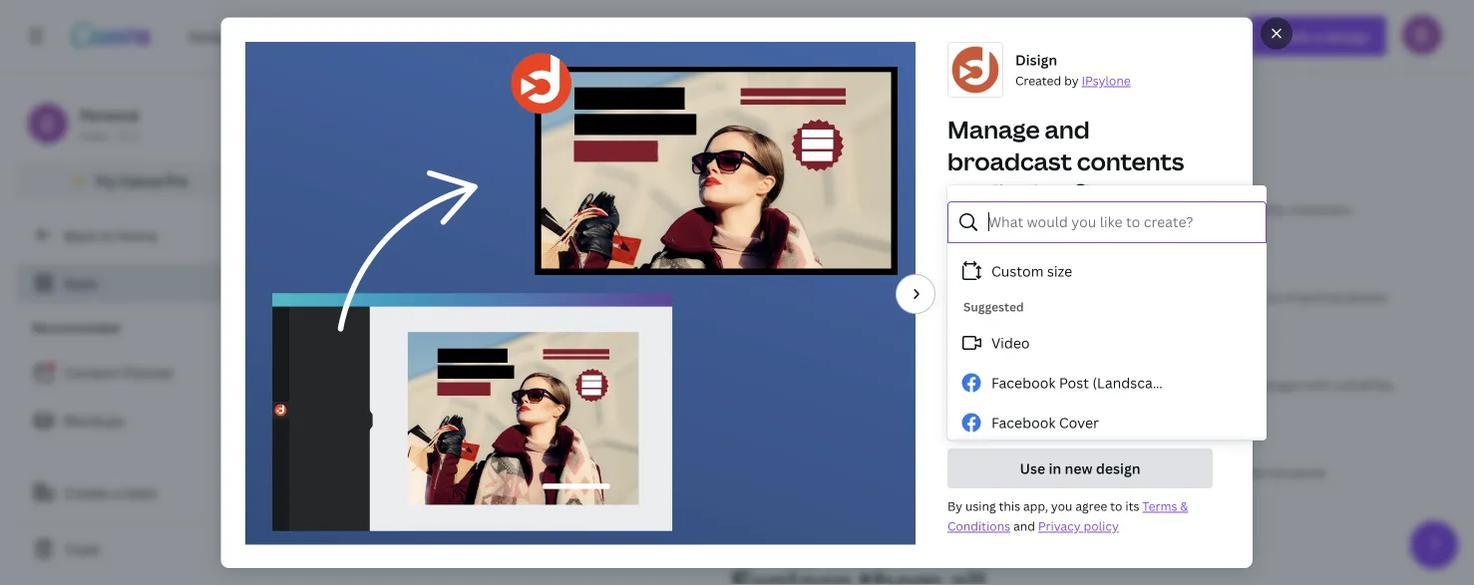 Task type: vqa. For each thing, say whether or not it's contained in the screenshot.
Magic
no



Task type: describe. For each thing, give the bounding box(es) containing it.
broadcast inside publish your canva designs directly to disign to broadcast them on your screens. import disign assets for editing in canva.
[[1010, 248, 1078, 267]]

your right it
[[1190, 376, 1217, 393]]

portrait
[[1299, 289, 1344, 305]]

this for app
[[989, 358, 1014, 377]]

on inside new and noteworthy catch up on the newest and hottest releases
[[761, 108, 780, 129]]

privacy
[[1038, 518, 1081, 534]]

create artistic variations of portrait photos
[[1140, 289, 1387, 305]]

anime style create anime-style images with just a message
[[351, 269, 618, 305]]

is
[[1047, 358, 1058, 377]]

in inside dropdown button
[[1049, 459, 1062, 478]]

agree
[[1076, 498, 1107, 514]]

them
[[1082, 248, 1117, 267]]

with left "lottiefiles."
[[1305, 376, 1330, 393]]

publish your canva designs directly to disign to broadcast them on your screens. import disign assets for editing in canva.
[[948, 226, 1204, 311]]

manage and broadcast contents on display fleets
[[948, 113, 1184, 209]]

just
[[534, 289, 555, 305]]

in inside publish your canva designs directly to disign to broadcast them on your screens. import disign assets for editing in canva.
[[998, 292, 1010, 311]]

import
[[1007, 270, 1053, 289]]

new and noteworthy catch up on the newest and hottest releases
[[688, 63, 1030, 129]]

size
[[1047, 262, 1072, 281]]

a inside childbook.ai create a personalized storybook
[[1181, 464, 1188, 481]]

a inside button
[[112, 483, 120, 502]]

list containing content planner
[[16, 353, 259, 489]]

free •
[[80, 127, 114, 144]]

with inside krikey ai animate generate 3d animated talking avatars with krikey!
[[570, 376, 595, 393]]

ai inside krikey ai animate generate 3d animated talking avatars with krikey!
[[390, 356, 402, 373]]

patterns
[[842, 289, 892, 305]]

home
[[117, 226, 157, 245]]

this for app,
[[999, 498, 1020, 514]]

canva.
[[1013, 292, 1059, 311]]

with inside patternedai create seamless patterns with text using ai
[[895, 289, 919, 305]]

generate inside image insight generate captions for your images
[[745, 376, 799, 393]]

apps
[[64, 274, 98, 293]]

job
[[351, 444, 373, 461]]

personal
[[80, 105, 139, 124]]

back to home link
[[16, 215, 259, 255]]

create inside childbook.ai create a personalized storybook
[[1140, 464, 1178, 481]]

create inside anime style create anime-style images with just a message
[[351, 289, 389, 305]]

a inside speedpaint convert any image to a speed drawing video
[[871, 464, 878, 481]]

pro inside soona pro photo and video for products
[[351, 201, 371, 217]]

•
[[109, 127, 114, 144]]

mockups
[[64, 411, 124, 430]]

and inside soona pro photo and video for products
[[411, 201, 433, 217]]

create a team
[[64, 483, 157, 502]]

artistic
[[1181, 289, 1221, 305]]

team
[[123, 483, 157, 502]]

hottest
[[906, 108, 962, 129]]

trash link
[[16, 530, 259, 569]]

anime
[[351, 269, 388, 285]]

text
[[922, 289, 945, 305]]

conditions
[[948, 518, 1011, 534]]

drawing
[[920, 464, 967, 481]]

style
[[391, 269, 421, 285]]

What would you like to create? search field
[[988, 203, 1253, 241]]

and down app,
[[1014, 518, 1035, 534]]

digital
[[745, 201, 782, 217]]

publish
[[948, 226, 997, 245]]

and privacy policy
[[1011, 518, 1119, 534]]

post
[[1059, 373, 1089, 392]]

ai inside job and resume ai ai-powered resume/cv & cover letter builder
[[451, 444, 463, 461]]

create inside button
[[64, 483, 109, 502]]

resume
[[402, 444, 448, 461]]

your inside image insight generate captions for your images
[[874, 376, 900, 393]]

manage
[[948, 113, 1040, 145]]

designs for with
[[1258, 376, 1302, 393]]

krikey!
[[598, 376, 637, 393]]

custom size
[[991, 262, 1072, 281]]

lottiefiles.
[[1333, 376, 1396, 393]]

animated
[[426, 376, 480, 393]]

designs for directly
[[1080, 226, 1131, 245]]

screens.
[[948, 270, 1003, 289]]

storybook
[[1267, 464, 1326, 481]]

products
[[491, 201, 543, 217]]

up
[[737, 108, 757, 129]]

can:
[[948, 380, 975, 399]]

terms & conditions
[[948, 498, 1188, 534]]

and up the
[[768, 63, 828, 106]]

try canva pro button
[[16, 162, 259, 199]]

directly
[[1135, 226, 1186, 245]]

voiceover
[[1140, 181, 1198, 197]]

in inside permissions when this app is open in a design, it can:
[[1099, 358, 1111, 377]]

to left its
[[1110, 498, 1123, 514]]

video link
[[947, 323, 1259, 363]]

facebook cover
[[991, 413, 1099, 432]]

app,
[[1023, 498, 1048, 514]]

and
[[376, 444, 399, 461]]

photos
[[1347, 289, 1387, 305]]

facebook post (landscape)
[[991, 373, 1174, 392]]

free
[[80, 127, 105, 144]]

new
[[1065, 459, 1093, 478]]

signage
[[785, 201, 830, 217]]

policy
[[1084, 518, 1119, 534]]

catch
[[688, 108, 733, 129]]

for inside soona pro photo and video for products
[[471, 201, 488, 217]]

terms
[[1143, 498, 1177, 514]]

noteworthy
[[835, 63, 1025, 106]]

contents
[[1077, 144, 1184, 177]]

(landscape)
[[1092, 373, 1174, 392]]

by
[[948, 498, 963, 514]]

display
[[983, 176, 1069, 209]]

soona pro photo and video for products
[[351, 181, 543, 217]]

top level navigation element
[[176, 16, 801, 56]]

content planner link
[[16, 353, 259, 393]]

cover inside job and resume ai ai-powered resume/cv & cover letter builder
[[501, 464, 535, 481]]

patternedai
[[745, 269, 816, 285]]

0 vertical spatial cover
[[1059, 413, 1099, 432]]

disign inside disign digital signage solution
[[745, 181, 781, 197]]

planner
[[122, 364, 174, 382]]

quality
[[1246, 201, 1286, 217]]

open
[[1061, 358, 1095, 377]]

design,
[[1126, 358, 1174, 377]]

facebook post (landscape) link
[[947, 363, 1259, 403]]



Task type: locate. For each thing, give the bounding box(es) containing it.
for inside image insight generate captions for your images
[[854, 376, 871, 393]]

broadcast
[[948, 144, 1072, 177], [1010, 248, 1078, 267]]

solution
[[833, 201, 880, 217]]

content
[[64, 364, 119, 382]]

create down anime
[[351, 289, 389, 305]]

use in new design button
[[948, 448, 1213, 488]]

0 horizontal spatial generate
[[351, 376, 404, 393]]

canva inside button
[[120, 171, 162, 190]]

1 vertical spatial for
[[1147, 270, 1166, 289]]

to down add
[[1190, 226, 1204, 245]]

to right image
[[856, 464, 868, 481]]

permissions
[[948, 329, 1029, 348]]

video
[[436, 201, 468, 217]]

0 vertical spatial broadcast
[[948, 144, 1072, 177]]

video right drawing
[[970, 464, 1003, 481]]

images inside image insight generate captions for your images
[[903, 376, 944, 393]]

on up assets
[[1120, 248, 1138, 267]]

0 horizontal spatial in
[[998, 292, 1010, 311]]

disign up created
[[1015, 50, 1057, 69]]

with inside anime style create anime-style images with just a message
[[506, 289, 531, 305]]

its
[[1126, 498, 1140, 514]]

2 horizontal spatial on
[[1120, 248, 1138, 267]]

create down childbook.ai
[[1140, 464, 1178, 481]]

images inside anime style create anime-style images with just a message
[[463, 289, 503, 305]]

2 vertical spatial on
[[1120, 248, 1138, 267]]

disign created by ipsylone
[[1015, 50, 1131, 88]]

animate your canva designs with lottiefiles.
[[1140, 376, 1396, 393]]

0 vertical spatial designs
[[1080, 226, 1131, 245]]

0 vertical spatial for
[[471, 201, 488, 217]]

canva right try
[[120, 171, 162, 190]]

your
[[1001, 226, 1032, 245], [1141, 248, 1172, 267], [874, 376, 900, 393], [1190, 376, 1217, 393]]

list
[[16, 353, 259, 489]]

create left artistic
[[1140, 289, 1178, 305]]

speed
[[880, 464, 917, 481]]

a
[[558, 289, 565, 305], [1115, 358, 1122, 377], [871, 464, 878, 481], [1181, 464, 1188, 481], [112, 483, 120, 502]]

using up conditions
[[966, 498, 996, 514]]

on up publish
[[948, 176, 978, 209]]

canva inside publish your canva designs directly to disign to broadcast them on your screens. import disign assets for editing in canva.
[[1035, 226, 1077, 245]]

mockups link
[[16, 401, 259, 441]]

1
[[133, 127, 139, 144]]

with left text
[[895, 289, 919, 305]]

1 vertical spatial ai
[[390, 356, 402, 373]]

a down childbook.ai
[[1181, 464, 1188, 481]]

personalized
[[1190, 464, 1264, 481]]

back
[[64, 226, 96, 245]]

disign down publish
[[948, 248, 989, 267]]

ai inside patternedai create seamless patterns with text using ai
[[981, 289, 993, 305]]

create inside patternedai create seamless patterns with text using ai
[[745, 289, 784, 305]]

in left the canva.
[[998, 292, 1010, 311]]

2 vertical spatial in
[[1049, 459, 1062, 478]]

design
[[1096, 459, 1141, 478]]

images left can:
[[903, 376, 944, 393]]

disign up digital
[[745, 181, 781, 197]]

a right just
[[558, 289, 565, 305]]

0 horizontal spatial &
[[490, 464, 498, 481]]

1 vertical spatial facebook
[[991, 413, 1056, 432]]

1 vertical spatial images
[[903, 376, 944, 393]]

and down by
[[1045, 113, 1090, 145]]

in right open in the bottom right of the page
[[1099, 358, 1111, 377]]

disign inside disign created by ipsylone
[[1015, 50, 1057, 69]]

cover left letter
[[501, 464, 535, 481]]

1 horizontal spatial cover
[[1059, 413, 1099, 432]]

instantly
[[1140, 201, 1191, 217]]

& right terms
[[1180, 498, 1188, 514]]

2 horizontal spatial in
[[1099, 358, 1111, 377]]

a left design,
[[1115, 358, 1122, 377]]

2 horizontal spatial canva
[[1220, 376, 1256, 393]]

0 vertical spatial video
[[991, 334, 1030, 353]]

broadcast inside manage and broadcast contents on display fleets
[[948, 144, 1072, 177]]

2 generate from the left
[[745, 376, 799, 393]]

generate inside krikey ai animate generate 3d animated talking avatars with krikey!
[[351, 376, 404, 393]]

anime-
[[392, 289, 432, 305]]

0 vertical spatial animate
[[405, 356, 454, 373]]

pro down soona
[[351, 201, 371, 217]]

facebook for facebook post (landscape)
[[991, 373, 1056, 392]]

1 vertical spatial using
[[966, 498, 996, 514]]

fleets
[[1073, 176, 1143, 209]]

add
[[1194, 201, 1216, 217]]

on inside publish your canva designs directly to disign to broadcast them on your screens. import disign assets for editing in canva.
[[1120, 248, 1138, 267]]

create down patternedai
[[745, 289, 784, 305]]

using inside patternedai create seamless patterns with text using ai
[[948, 289, 978, 305]]

1 horizontal spatial on
[[948, 176, 978, 209]]

1 vertical spatial animate
[[1140, 376, 1188, 393]]

soona
[[351, 181, 386, 197]]

0 horizontal spatial for
[[471, 201, 488, 217]]

apps link
[[16, 263, 259, 303]]

cover down facebook post (landscape)
[[1059, 413, 1099, 432]]

this
[[989, 358, 1014, 377], [999, 498, 1020, 514]]

high
[[1219, 201, 1243, 217]]

created
[[1015, 72, 1061, 88]]

1 vertical spatial cover
[[501, 464, 535, 481]]

and left video
[[411, 201, 433, 217]]

0 vertical spatial &
[[490, 464, 498, 481]]

and
[[768, 63, 828, 106], [873, 108, 902, 129], [1045, 113, 1090, 145], [411, 201, 433, 217], [1014, 518, 1035, 534]]

1 vertical spatial this
[[999, 498, 1020, 514]]

canva for animate your canva designs with lottiefiles.
[[1220, 376, 1256, 393]]

using right text
[[948, 289, 978, 305]]

create a team button
[[16, 473, 259, 513]]

try
[[95, 171, 116, 190]]

voiceovers
[[1289, 201, 1352, 217]]

use
[[1020, 459, 1046, 478]]

trash
[[64, 540, 100, 559]]

0 vertical spatial canva
[[120, 171, 162, 190]]

designs inside publish your canva designs directly to disign to broadcast them on your screens. import disign assets for editing in canva.
[[1080, 226, 1131, 245]]

1 horizontal spatial &
[[1180, 498, 1188, 514]]

your down the directly
[[1141, 248, 1172, 267]]

patternedai create seamless patterns with text using ai
[[745, 269, 993, 305]]

0 horizontal spatial on
[[761, 108, 780, 129]]

for right assets
[[1147, 270, 1166, 289]]

recommended
[[32, 320, 120, 336]]

animate up childbook.ai
[[1140, 376, 1188, 393]]

0 vertical spatial on
[[761, 108, 780, 129]]

a left 'speed'
[[871, 464, 878, 481]]

for inside publish your canva designs directly to disign to broadcast them on your screens. import disign assets for editing in canva.
[[1147, 270, 1166, 289]]

on right up
[[761, 108, 780, 129]]

1 horizontal spatial images
[[903, 376, 944, 393]]

childbook.ai
[[1140, 444, 1215, 461]]

pro up back to home link on the top
[[165, 171, 188, 190]]

photo
[[374, 201, 409, 217]]

animate inside krikey ai animate generate 3d animated talking avatars with krikey!
[[405, 356, 454, 373]]

image
[[745, 356, 781, 373]]

disign digital signage solution
[[745, 181, 880, 217]]

designs
[[1080, 226, 1131, 245], [1258, 376, 1302, 393]]

this left app
[[989, 358, 1014, 377]]

0 vertical spatial images
[[463, 289, 503, 305]]

your up "custom"
[[1001, 226, 1032, 245]]

this inside permissions when this app is open in a design, it can:
[[989, 358, 1014, 377]]

0 horizontal spatial pro
[[165, 171, 188, 190]]

to inside speedpaint convert any image to a speed drawing video
[[856, 464, 868, 481]]

terms & conditions link
[[948, 498, 1188, 534]]

2 facebook from the top
[[991, 413, 1056, 432]]

2 vertical spatial canva
[[1220, 376, 1256, 393]]

& right resume/cv
[[490, 464, 498, 481]]

a left team
[[112, 483, 120, 502]]

2 horizontal spatial ai
[[981, 289, 993, 305]]

it
[[1177, 358, 1186, 377]]

ipsylone
[[1082, 72, 1131, 88]]

image insight generate captions for your images
[[745, 356, 944, 393]]

0 vertical spatial pro
[[165, 171, 188, 190]]

broadcast down releases on the top of the page
[[948, 144, 1072, 177]]

the
[[784, 108, 810, 129]]

any
[[795, 464, 816, 481]]

builder
[[576, 464, 618, 481]]

avatars
[[525, 376, 567, 393]]

canva up the size
[[1035, 226, 1077, 245]]

canva right it
[[1220, 376, 1256, 393]]

to up screens.
[[992, 248, 1007, 267]]

and right the newest
[[873, 108, 902, 129]]

create left team
[[64, 483, 109, 502]]

ai-
[[351, 464, 367, 481]]

with
[[506, 289, 531, 305], [895, 289, 919, 305], [570, 376, 595, 393], [1305, 376, 1330, 393]]

designs up the them
[[1080, 226, 1131, 245]]

0 horizontal spatial images
[[463, 289, 503, 305]]

1 horizontal spatial ai
[[451, 444, 463, 461]]

facebook for facebook cover
[[991, 413, 1056, 432]]

and inside manage and broadcast contents on display fleets
[[1045, 113, 1090, 145]]

1 horizontal spatial generate
[[745, 376, 799, 393]]

designs left "lottiefiles."
[[1258, 376, 1302, 393]]

disign down the them
[[1056, 270, 1097, 289]]

animate
[[405, 356, 454, 373], [1140, 376, 1188, 393]]

editing
[[948, 292, 994, 311]]

ai right krikey
[[390, 356, 402, 373]]

your right captions
[[874, 376, 900, 393]]

1 vertical spatial &
[[1180, 498, 1188, 514]]

0 vertical spatial facebook
[[991, 373, 1056, 392]]

2 horizontal spatial for
[[1147, 270, 1166, 289]]

in right use
[[1049, 459, 1062, 478]]

1 vertical spatial designs
[[1258, 376, 1302, 393]]

app
[[1018, 358, 1044, 377]]

1 facebook from the top
[[991, 373, 1056, 392]]

on inside manage and broadcast contents on display fleets
[[948, 176, 978, 209]]

2 vertical spatial ai
[[451, 444, 463, 461]]

1 horizontal spatial pro
[[351, 201, 371, 217]]

of
[[1284, 289, 1296, 305]]

0 horizontal spatial ai
[[390, 356, 402, 373]]

releases
[[966, 108, 1030, 129]]

powered
[[367, 464, 418, 481]]

for right video
[[471, 201, 488, 217]]

facebook
[[991, 373, 1056, 392], [991, 413, 1056, 432]]

0 vertical spatial using
[[948, 289, 978, 305]]

1 vertical spatial in
[[1099, 358, 1111, 377]]

1 generate from the left
[[351, 376, 404, 393]]

to right back
[[99, 226, 114, 245]]

1 vertical spatial on
[[948, 176, 978, 209]]

facebook up use
[[991, 413, 1056, 432]]

0 horizontal spatial designs
[[1080, 226, 1131, 245]]

for right captions
[[854, 376, 871, 393]]

ai up resume/cv
[[451, 444, 463, 461]]

try canva pro
[[95, 171, 188, 190]]

cover
[[1059, 413, 1099, 432], [501, 464, 535, 481]]

facebook up the facebook cover
[[991, 373, 1056, 392]]

0 vertical spatial ai
[[981, 289, 993, 305]]

a inside permissions when this app is open in a design, it can:
[[1115, 358, 1122, 377]]

images right style
[[463, 289, 503, 305]]

1 horizontal spatial for
[[854, 376, 871, 393]]

captions
[[801, 376, 851, 393]]

animate up 3d
[[405, 356, 454, 373]]

broadcast up import
[[1010, 248, 1078, 267]]

a inside anime style create anime-style images with just a message
[[558, 289, 565, 305]]

canva for publish your canva designs directly to disign to broadcast them on your screens. import disign assets for editing in canva.
[[1035, 226, 1077, 245]]

speedpaint
[[745, 444, 812, 461]]

& inside terms & conditions
[[1180, 498, 1188, 514]]

ai down "custom"
[[981, 289, 993, 305]]

insight
[[783, 356, 823, 373]]

0 vertical spatial this
[[989, 358, 1014, 377]]

3d
[[407, 376, 423, 393]]

& inside job and resume ai ai-powered resume/cv & cover letter builder
[[490, 464, 498, 481]]

1 vertical spatial pro
[[351, 201, 371, 217]]

1 horizontal spatial in
[[1049, 459, 1062, 478]]

1 horizontal spatial canva
[[1035, 226, 1077, 245]]

with left just
[[506, 289, 531, 305]]

newest
[[814, 108, 869, 129]]

generate down image
[[745, 376, 799, 393]]

krikey ai animate generate 3d animated talking avatars with krikey!
[[351, 356, 637, 393]]

generate down krikey
[[351, 376, 404, 393]]

use in new design
[[1020, 459, 1141, 478]]

when
[[948, 358, 986, 377]]

convert
[[745, 464, 792, 481]]

1 horizontal spatial designs
[[1258, 376, 1302, 393]]

back to home
[[64, 226, 157, 245]]

1 vertical spatial broadcast
[[1010, 248, 1078, 267]]

1 horizontal spatial animate
[[1140, 376, 1188, 393]]

0 horizontal spatial canva
[[120, 171, 162, 190]]

pro inside 'try canva pro' button
[[165, 171, 188, 190]]

video up app
[[991, 334, 1030, 353]]

1 vertical spatial video
[[970, 464, 1003, 481]]

2 vertical spatial for
[[854, 376, 871, 393]]

0 horizontal spatial animate
[[405, 356, 454, 373]]

video inside speedpaint convert any image to a speed drawing video
[[970, 464, 1003, 481]]

0 vertical spatial in
[[998, 292, 1010, 311]]

1 vertical spatial canva
[[1035, 226, 1077, 245]]

this left app,
[[999, 498, 1020, 514]]

0 horizontal spatial cover
[[501, 464, 535, 481]]

new
[[693, 63, 762, 106]]

with left krikey!
[[570, 376, 595, 393]]



